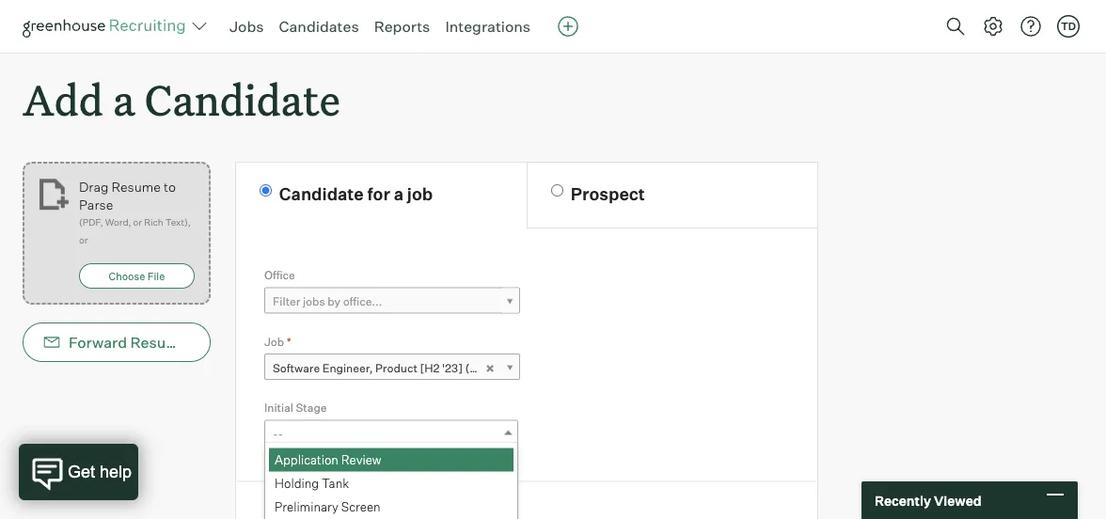 Task type: vqa. For each thing, say whether or not it's contained in the screenshot.
"Job *"
yes



Task type: locate. For each thing, give the bounding box(es) containing it.
configure image
[[983, 15, 1005, 38]]

0 horizontal spatial or
[[79, 235, 88, 246]]

candidates link
[[279, 17, 359, 36]]

resume for forward
[[130, 333, 188, 352]]

*
[[287, 335, 292, 349]]

1 horizontal spatial or
[[133, 217, 142, 228]]

add a candidate
[[23, 72, 341, 127]]

search image
[[945, 15, 968, 38]]

francisco)
[[493, 361, 549, 375]]

candidate
[[145, 72, 341, 127], [279, 183, 364, 204]]

holding
[[275, 476, 319, 492]]

0 vertical spatial a
[[113, 72, 135, 127]]

office...
[[343, 295, 383, 309]]

'23]
[[442, 361, 463, 375]]

or left the rich
[[133, 217, 142, 228]]

by
[[328, 295, 341, 309]]

preliminary
[[275, 500, 339, 515]]

resume inside drag resume to parse (pdf, word, or rich text), or
[[112, 179, 161, 195]]

email
[[215, 333, 254, 352]]

candidate down jobs link
[[145, 72, 341, 127]]

filter
[[273, 295, 301, 309]]

[h2
[[420, 361, 440, 375]]

viewed
[[935, 493, 982, 509]]

software engineer, product [h2 '23] (san francisco) (36)
[[273, 361, 574, 375]]

tank
[[322, 476, 349, 492]]

application
[[275, 453, 339, 468]]

initial stage
[[265, 401, 327, 415]]

Prospect radio
[[552, 185, 564, 197]]

software engineer, product [h2 '23] (san francisco) (36) link
[[265, 354, 574, 381]]

resume inside button
[[130, 333, 188, 352]]

via
[[191, 333, 212, 352]]

a
[[113, 72, 135, 127], [394, 183, 404, 204]]

file
[[148, 270, 165, 283]]

job *
[[265, 335, 292, 349]]

resume
[[112, 179, 161, 195], [130, 333, 188, 352]]

job
[[265, 335, 284, 349]]

a right add
[[113, 72, 135, 127]]

filter jobs by office... link
[[265, 288, 521, 315]]

a right for
[[394, 183, 404, 204]]

greenhouse recruiting image
[[23, 15, 192, 38]]

candidate right the candidate for a job radio
[[279, 183, 364, 204]]

1 vertical spatial candidate
[[279, 183, 364, 204]]

jobs
[[230, 17, 264, 36]]

resume for drag
[[112, 179, 161, 195]]

0 vertical spatial resume
[[112, 179, 161, 195]]

parse
[[79, 196, 113, 213]]

1 vertical spatial a
[[394, 183, 404, 204]]

forward
[[69, 333, 127, 352]]

software
[[273, 361, 320, 375]]

1 vertical spatial resume
[[130, 333, 188, 352]]

or
[[133, 217, 142, 228], [79, 235, 88, 246]]

1 vertical spatial or
[[79, 235, 88, 246]]

0 vertical spatial candidate
[[145, 72, 341, 127]]

rich
[[144, 217, 163, 228]]

-
[[273, 428, 278, 442], [278, 428, 283, 442]]

choose file
[[109, 270, 165, 283]]

integrations link
[[446, 17, 531, 36]]

drag resume to parse (pdf, word, or rich text), or
[[79, 179, 191, 246]]

resume left to at the left of the page
[[112, 179, 161, 195]]

reports
[[374, 17, 431, 36]]

resume left via
[[130, 333, 188, 352]]

or down (pdf,
[[79, 235, 88, 246]]

stage
[[296, 401, 327, 415]]

application review holding tank preliminary screen
[[275, 453, 382, 515]]

td button
[[1058, 15, 1081, 38]]

--
[[273, 428, 283, 442]]



Task type: describe. For each thing, give the bounding box(es) containing it.
word,
[[105, 217, 131, 228]]

product
[[376, 361, 418, 375]]

candidate for a job
[[279, 183, 433, 204]]

td button
[[1054, 11, 1084, 41]]

Candidate for a job radio
[[260, 185, 272, 197]]

forward resume via email
[[69, 333, 254, 352]]

drag
[[79, 179, 109, 195]]

td
[[1062, 20, 1077, 32]]

(san
[[465, 361, 490, 375]]

recently viewed
[[875, 493, 982, 509]]

review
[[341, 453, 382, 468]]

for
[[368, 183, 391, 204]]

screen
[[341, 500, 381, 515]]

engineer,
[[323, 361, 373, 375]]

filter jobs by office...
[[273, 295, 383, 309]]

candidates
[[279, 17, 359, 36]]

2 - from the left
[[278, 428, 283, 442]]

prospect
[[571, 183, 646, 204]]

jobs link
[[230, 17, 264, 36]]

recently
[[875, 493, 932, 509]]

add
[[23, 72, 103, 127]]

(pdf,
[[79, 217, 103, 228]]

jobs
[[303, 295, 325, 309]]

forward resume via email button
[[23, 323, 254, 363]]

integrations
[[446, 17, 531, 36]]

initial
[[265, 401, 294, 415]]

job
[[407, 183, 433, 204]]

(36)
[[551, 361, 574, 375]]

0 vertical spatial or
[[133, 217, 142, 228]]

1 - from the left
[[273, 428, 278, 442]]

office
[[265, 268, 295, 283]]

choose
[[109, 270, 145, 283]]

1 horizontal spatial a
[[394, 183, 404, 204]]

to
[[164, 179, 176, 195]]

reports link
[[374, 17, 431, 36]]

0 horizontal spatial a
[[113, 72, 135, 127]]

text),
[[165, 217, 191, 228]]

-- link
[[265, 420, 519, 448]]



